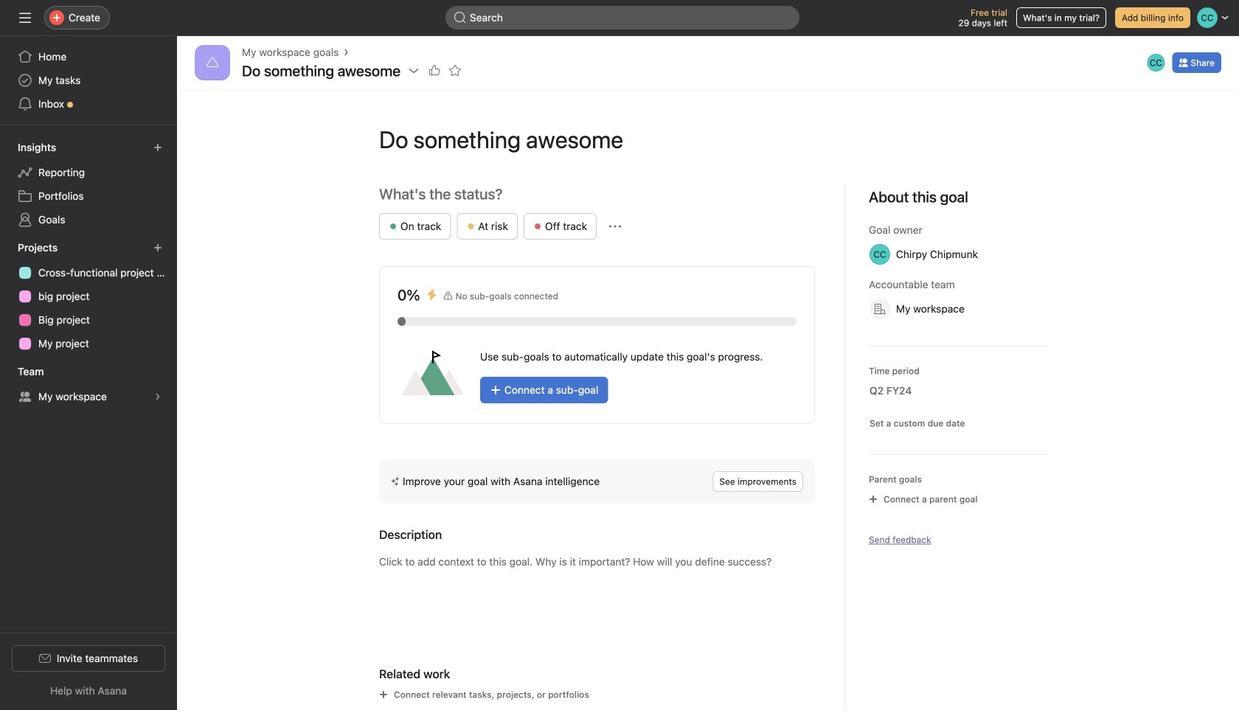 Task type: locate. For each thing, give the bounding box(es) containing it.
isinverse image
[[454, 12, 466, 24]]

0 likes. click to like this task image
[[429, 65, 441, 77]]

cc image
[[1150, 54, 1163, 72]]

Goal name text field
[[367, 113, 1049, 166]]

list box
[[446, 6, 800, 30]]

global element
[[0, 36, 177, 125]]

teams element
[[0, 359, 177, 412]]

add to starred image
[[449, 65, 461, 77]]

projects element
[[0, 235, 177, 359]]



Task type: vqa. For each thing, say whether or not it's contained in the screenshot.
"List Box"
yes



Task type: describe. For each thing, give the bounding box(es) containing it.
insights element
[[0, 134, 177, 235]]

new project or portfolio image
[[153, 243, 162, 252]]

new insights image
[[153, 143, 162, 152]]

see details, my workspace image
[[153, 392, 162, 401]]

show options image
[[408, 65, 420, 77]]

hide sidebar image
[[19, 12, 31, 24]]



